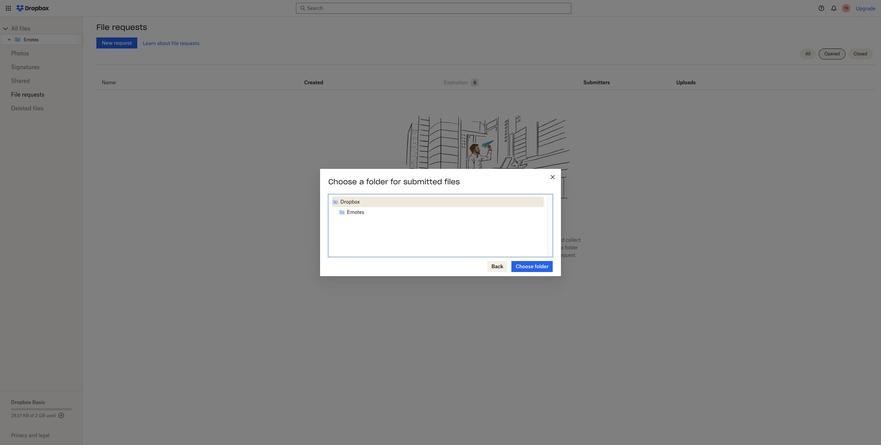 Task type: locate. For each thing, give the bounding box(es) containing it.
request
[[391, 237, 410, 243]]

from up "have"
[[488, 220, 507, 230]]

to
[[533, 252, 537, 258]]

file
[[172, 40, 179, 46], [550, 252, 557, 258]]

0 horizontal spatial your
[[413, 245, 423, 251]]

and right "not,"
[[556, 237, 565, 243]]

1 horizontal spatial column header
[[677, 70, 704, 87]]

2 vertical spatial requests
[[22, 91, 44, 98]]

all for all
[[806, 51, 811, 56]]

a left for
[[359, 177, 364, 187]]

file
[[96, 22, 110, 32], [11, 91, 21, 98]]

basic
[[32, 400, 45, 406]]

file requests up learn
[[96, 22, 147, 32]]

folder down collect
[[565, 245, 578, 251]]

0 horizontal spatial file requests
[[11, 91, 44, 98]]

0 vertical spatial a
[[359, 177, 364, 187]]

files for deleted
[[33, 105, 44, 112]]

they
[[473, 237, 483, 243]]

have
[[484, 237, 495, 243]]

files inside request files from anyone, whether they have a dropbox account or not, and collect them in your dropbox. files will be automatically organized into a dropbox folder you choose. your privacy is important, so those who upload to your file request cannot access your dropbox account.
[[411, 237, 421, 243]]

0 vertical spatial all
[[11, 25, 18, 32]]

0 vertical spatial file
[[172, 40, 179, 46]]

group
[[332, 197, 544, 218]]

2 horizontal spatial requests
[[180, 40, 200, 46]]

them
[[394, 245, 406, 251]]

and inside request files from anyone, whether they have a dropbox account or not, and collect them in your dropbox. files will be automatically organized into a dropbox folder you choose. your privacy is important, so those who upload to your file request cannot access your dropbox account.
[[556, 237, 565, 243]]

choose.
[[406, 252, 424, 258]]

0 horizontal spatial requests
[[22, 91, 44, 98]]

kb
[[23, 414, 29, 419]]

your down so
[[477, 260, 487, 266]]

column header
[[584, 70, 611, 87], [677, 70, 704, 87]]

0 vertical spatial from
[[488, 220, 507, 230]]

all up photos
[[11, 25, 18, 32]]

1 horizontal spatial folder
[[535, 264, 549, 270]]

your up choose.
[[413, 245, 423, 251]]

closed button
[[849, 49, 873, 60]]

file requests
[[96, 22, 147, 32], [11, 91, 44, 98]]

2 vertical spatial folder
[[535, 264, 549, 270]]

about
[[157, 40, 170, 46]]

a inside dialog
[[359, 177, 364, 187]]

signatures
[[11, 64, 40, 71]]

from up dropbox.
[[422, 237, 433, 243]]

1 vertical spatial folder
[[565, 245, 578, 251]]

dropbox.
[[424, 245, 445, 251]]

0 vertical spatial folder
[[366, 177, 388, 187]]

dropbox
[[341, 199, 360, 205], [500, 237, 520, 243], [545, 245, 564, 251], [489, 260, 508, 266], [11, 400, 31, 406]]

1 vertical spatial emotes
[[347, 209, 364, 215]]

shared
[[11, 77, 30, 84]]

1 vertical spatial file requests
[[11, 91, 44, 98]]

0 vertical spatial choose
[[329, 177, 357, 187]]

file left 'request'
[[550, 252, 557, 258]]

from inside request files from anyone, whether they have a dropbox account or not, and collect them in your dropbox. files will be automatically organized into a dropbox folder you choose. your privacy is important, so those who upload to your file request cannot access your dropbox account.
[[422, 237, 433, 243]]

1 vertical spatial choose
[[516, 264, 534, 270]]

0 horizontal spatial column header
[[584, 70, 611, 87]]

all button
[[800, 49, 817, 60]]

not,
[[546, 237, 555, 243]]

files down dropbox logo - go to the homepage at the top
[[20, 25, 30, 32]]

1 horizontal spatial requests
[[112, 22, 147, 32]]

0 horizontal spatial folder
[[366, 177, 388, 187]]

important,
[[459, 252, 483, 258]]

upgrade link
[[856, 5, 876, 11]]

from
[[488, 220, 507, 230], [422, 237, 433, 243]]

a right "have"
[[496, 237, 499, 243]]

1 vertical spatial your
[[539, 252, 549, 258]]

your
[[425, 252, 435, 258]]

signatures link
[[11, 60, 72, 74]]

folder down to
[[535, 264, 549, 270]]

a right into
[[541, 245, 543, 251]]

1 horizontal spatial and
[[556, 237, 565, 243]]

files inside tree
[[20, 25, 30, 32]]

1 horizontal spatial choose
[[516, 264, 534, 270]]

folder inside request files from anyone, whether they have a dropbox account or not, and collect them in your dropbox. files will be automatically organized into a dropbox folder you choose. your privacy is important, so those who upload to your file request cannot access your dropbox account.
[[565, 245, 578, 251]]

from for anyone,
[[422, 237, 433, 243]]

emotes
[[24, 37, 39, 42], [347, 209, 364, 215]]

all left opened
[[806, 51, 811, 56]]

need
[[421, 220, 441, 230]]

files for all
[[20, 25, 30, 32]]

choose inside button
[[516, 264, 534, 270]]

your right to
[[539, 252, 549, 258]]

choose a folder for submitted files
[[329, 177, 460, 187]]

those
[[491, 252, 504, 258]]

all
[[11, 25, 18, 32], [806, 51, 811, 56]]

0 vertical spatial your
[[413, 245, 423, 251]]

gb
[[39, 414, 45, 419]]

files up dropbox tree item
[[445, 177, 460, 187]]

requests up the deleted files
[[22, 91, 44, 98]]

requests
[[112, 22, 147, 32], [180, 40, 200, 46], [22, 91, 44, 98]]

folder inside button
[[535, 264, 549, 270]]

from for someone?
[[488, 220, 507, 230]]

and
[[556, 237, 565, 243], [29, 433, 37, 439]]

1 horizontal spatial all
[[806, 51, 811, 56]]

file right about
[[172, 40, 179, 46]]

files for request
[[411, 237, 421, 243]]

emotes inside "emotes" link
[[24, 37, 39, 42]]

1 vertical spatial and
[[29, 433, 37, 439]]

1 horizontal spatial emotes
[[347, 209, 364, 215]]

dropbox logo - go to the homepage image
[[14, 3, 51, 14]]

folder left for
[[366, 177, 388, 187]]

1 vertical spatial all
[[806, 51, 811, 56]]

opened button
[[819, 49, 846, 60]]

all inside button
[[806, 51, 811, 56]]

0 vertical spatial emotes
[[24, 37, 39, 42]]

something
[[444, 220, 486, 230]]

upgrade
[[856, 5, 876, 11]]

requests right about
[[180, 40, 200, 46]]

0 horizontal spatial choose
[[329, 177, 357, 187]]

organized
[[507, 245, 529, 251]]

1 horizontal spatial file
[[550, 252, 557, 258]]

group inside choose a folder for submitted files dialog
[[332, 197, 544, 218]]

and left legal
[[29, 433, 37, 439]]

0 horizontal spatial from
[[422, 237, 433, 243]]

1 vertical spatial file
[[11, 91, 21, 98]]

account.
[[509, 260, 529, 266]]

2 horizontal spatial folder
[[565, 245, 578, 251]]

0 horizontal spatial all
[[11, 25, 18, 32]]

privacy and legal
[[11, 433, 49, 439]]

back button
[[488, 261, 508, 272]]

0 vertical spatial and
[[556, 237, 565, 243]]

group containing dropbox
[[332, 197, 544, 218]]

28.57
[[11, 414, 22, 419]]

1 vertical spatial file
[[550, 252, 557, 258]]

0 horizontal spatial file
[[11, 91, 21, 98]]

files up in
[[411, 237, 421, 243]]

2 horizontal spatial a
[[541, 245, 543, 251]]

0 horizontal spatial a
[[359, 177, 364, 187]]

1 vertical spatial from
[[422, 237, 433, 243]]

requests up learn
[[112, 22, 147, 32]]

photos link
[[11, 46, 72, 60]]

folder
[[366, 177, 388, 187], [565, 245, 578, 251], [535, 264, 549, 270]]

into
[[530, 245, 539, 251]]

deleted files
[[11, 105, 44, 112]]

learn about file requests link
[[143, 40, 200, 46]]

1 horizontal spatial your
[[477, 260, 487, 266]]

created
[[304, 80, 323, 85]]

for
[[391, 177, 401, 187]]

choose
[[329, 177, 357, 187], [516, 264, 534, 270]]

all inside tree
[[11, 25, 18, 32]]

2 column header from the left
[[677, 70, 704, 87]]

files down file requests link
[[33, 105, 44, 112]]

your
[[413, 245, 423, 251], [539, 252, 549, 258], [477, 260, 487, 266]]

a
[[359, 177, 364, 187], [496, 237, 499, 243], [541, 245, 543, 251]]

be
[[467, 245, 473, 251]]

back
[[492, 264, 504, 270]]

all files link
[[11, 23, 83, 34]]

files
[[20, 25, 30, 32], [33, 105, 44, 112], [445, 177, 460, 187], [411, 237, 421, 243]]

0 horizontal spatial emotes
[[24, 37, 39, 42]]

submitted
[[404, 177, 442, 187]]

row
[[96, 67, 876, 90]]

1 horizontal spatial from
[[488, 220, 507, 230]]

0 horizontal spatial and
[[29, 433, 37, 439]]

1 vertical spatial a
[[496, 237, 499, 243]]

0 vertical spatial file
[[96, 22, 110, 32]]

anyone,
[[434, 237, 452, 243]]

1 horizontal spatial file requests
[[96, 22, 147, 32]]

in
[[407, 245, 411, 251]]

deleted
[[11, 105, 31, 112]]

request
[[558, 252, 576, 258]]

file requests up the deleted files
[[11, 91, 44, 98]]



Task type: describe. For each thing, give the bounding box(es) containing it.
file inside request files from anyone, whether they have a dropbox account or not, and collect them in your dropbox. files will be automatically organized into a dropbox folder you choose. your privacy is important, so those who upload to your file request cannot access your dropbox account.
[[550, 252, 557, 258]]

choose folder button
[[512, 261, 553, 272]]

who
[[505, 252, 515, 258]]

dropbox basic
[[11, 400, 45, 406]]

0 horizontal spatial file
[[172, 40, 179, 46]]

0 vertical spatial file requests
[[96, 22, 147, 32]]

opened
[[825, 51, 840, 56]]

2 horizontal spatial your
[[539, 252, 549, 258]]

emotes inside "group"
[[347, 209, 364, 215]]

learn
[[143, 40, 156, 46]]

upload
[[516, 252, 532, 258]]

2 vertical spatial your
[[477, 260, 487, 266]]

is
[[454, 252, 458, 258]]

account
[[521, 237, 539, 243]]

choose for choose folder
[[516, 264, 534, 270]]

emotes link
[[14, 35, 76, 44]]

dropbox tree item
[[332, 197, 544, 207]]

all files tree
[[1, 23, 83, 45]]

so
[[485, 252, 490, 258]]

1 column header from the left
[[584, 70, 611, 87]]

you
[[397, 252, 405, 258]]

row containing name
[[96, 67, 876, 90]]

photos
[[11, 50, 29, 57]]

whether
[[453, 237, 472, 243]]

access
[[461, 260, 476, 266]]

all files
[[11, 25, 30, 32]]

1 vertical spatial requests
[[180, 40, 200, 46]]

cannot
[[444, 260, 459, 266]]

request files from anyone, whether they have a dropbox account or not, and collect them in your dropbox. files will be automatically organized into a dropbox folder you choose. your privacy is important, so those who upload to your file request cannot access your dropbox account.
[[391, 237, 581, 266]]

privacy
[[437, 252, 453, 258]]

closed
[[854, 51, 868, 56]]

privacy
[[11, 433, 27, 439]]

learn about file requests
[[143, 40, 200, 46]]

choose folder
[[516, 264, 549, 270]]

collect
[[566, 237, 581, 243]]

all for all files
[[11, 25, 18, 32]]

files inside dialog
[[445, 177, 460, 187]]

name
[[102, 80, 116, 85]]

pro trial element
[[468, 79, 479, 87]]

of
[[30, 414, 34, 419]]

created button
[[304, 79, 323, 87]]

need something from someone?
[[421, 220, 552, 230]]

choose a folder for submitted files dialog
[[320, 169, 561, 277]]

2 vertical spatial a
[[541, 245, 543, 251]]

28.57 kb of 2 gb used
[[11, 414, 56, 419]]

deleted files link
[[11, 102, 72, 115]]

used
[[46, 414, 56, 419]]

legal
[[38, 433, 49, 439]]

file requests link
[[11, 88, 72, 102]]

privacy and legal link
[[11, 433, 83, 439]]

2
[[35, 414, 38, 419]]

dropbox inside tree item
[[341, 199, 360, 205]]

get more space image
[[57, 412, 65, 420]]

will
[[458, 245, 466, 251]]

global header element
[[0, 0, 882, 17]]

someone?
[[509, 220, 552, 230]]

0 vertical spatial requests
[[112, 22, 147, 32]]

files
[[446, 245, 457, 251]]

1 horizontal spatial file
[[96, 22, 110, 32]]

automatically
[[474, 245, 505, 251]]

1 horizontal spatial a
[[496, 237, 499, 243]]

shared link
[[11, 74, 72, 88]]

choose for choose a folder for submitted files
[[329, 177, 357, 187]]

or
[[540, 237, 545, 243]]



Task type: vqa. For each thing, say whether or not it's contained in the screenshot.
WAYS
no



